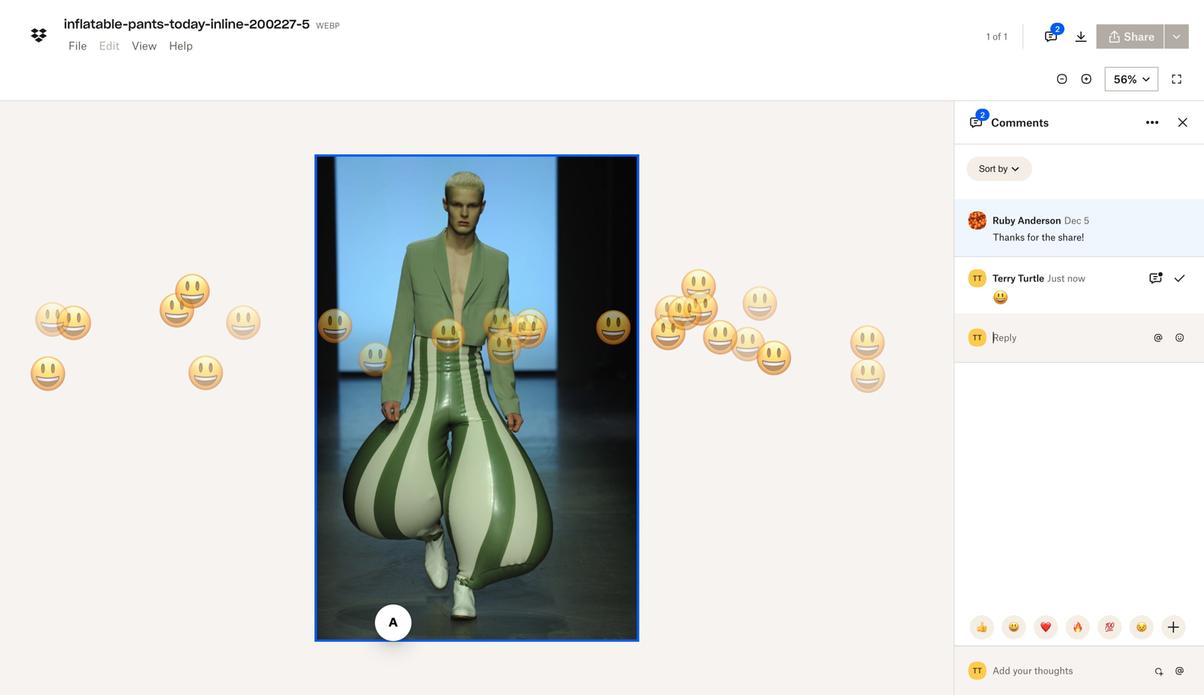 Task type: locate. For each thing, give the bounding box(es) containing it.
2 right of
[[1055, 24, 1060, 34]]

share!
[[1058, 232, 1084, 243]]

😃 left ❤️
[[1009, 622, 1019, 634]]

close right sidebar image
[[1174, 113, 1192, 132]]

terry turtle just now
[[993, 273, 1086, 284]]

2 inside dropdown button
[[1055, 24, 1060, 34]]

0 horizontal spatial 5
[[302, 16, 310, 32]]

5 left 'webp'
[[302, 16, 310, 32]]

add
[[993, 665, 1011, 677]]

0 vertical spatial the
[[168, 9, 184, 22]]

5 right "dec"
[[1084, 215, 1090, 226]]

0 horizontal spatial 1
[[987, 31, 990, 42]]

0 vertical spatial 5
[[302, 16, 310, 32]]

1 vertical spatial 2
[[980, 110, 985, 120]]

tt
[[973, 273, 982, 283], [973, 351, 982, 361], [973, 666, 982, 676]]

thanks
[[993, 232, 1025, 243]]

comments
[[991, 116, 1049, 129]]

0 horizontal spatial 2
[[980, 110, 985, 120]]

1 left of
[[987, 31, 990, 42]]

1 right of
[[1004, 31, 1008, 42]]

ruby anderson dec 5 thanks for the share!
[[993, 215, 1090, 243]]

1 vertical spatial for
[[1027, 232, 1039, 243]]

tt for reply
[[973, 351, 982, 361]]

help
[[169, 39, 193, 52]]

ruby anderson image
[[968, 211, 987, 230]]

for
[[151, 9, 165, 22], [1027, 232, 1039, 243]]

1
[[987, 31, 990, 42], [1004, 31, 1008, 42]]

0 vertical spatial 😃
[[993, 288, 1008, 307]]

your right add
[[1013, 665, 1032, 677]]

your inside alert
[[80, 9, 102, 22]]

200227-
[[249, 16, 302, 32]]

work
[[330, 9, 355, 22]]

tt left the reply
[[973, 351, 982, 361]]

1 horizontal spatial 5
[[1084, 215, 1090, 226]]

0 vertical spatial tt
[[973, 273, 982, 283]]

from
[[358, 9, 382, 22]]

1 horizontal spatial 😃
[[1009, 622, 1019, 634]]

for inside ruby anderson dec 5 thanks for the share!
[[1027, 232, 1039, 243]]

webp
[[316, 18, 340, 31]]

👍 button
[[970, 615, 994, 640]]

0 horizontal spatial the
[[168, 9, 184, 22]]

1 vertical spatial the
[[1042, 232, 1056, 243]]

for right dropbox
[[151, 9, 165, 22]]

1 1 from the left
[[987, 31, 990, 42]]

Reply text field
[[993, 344, 1150, 368]]

2 tt from the top
[[973, 351, 982, 361]]

💯 button
[[1098, 615, 1122, 640]]

the
[[168, 9, 184, 22], [1042, 232, 1056, 243]]

your up file popup button
[[80, 9, 102, 22]]

your
[[80, 9, 102, 22], [1013, 665, 1032, 677]]

❤️
[[1041, 622, 1051, 634]]

by
[[998, 164, 1008, 174]]

the left best
[[168, 9, 184, 22]]

tt for add your thoughts
[[973, 666, 982, 676]]

😃
[[993, 288, 1008, 307], [1009, 622, 1019, 634]]

of
[[993, 31, 1001, 42]]

0 horizontal spatial your
[[80, 9, 102, 22]]

1 horizontal spatial for
[[1027, 232, 1039, 243]]

❤️ button
[[1034, 615, 1058, 640]]

2 vertical spatial tt
[[973, 666, 982, 676]]

3 tt from the top
[[973, 666, 982, 676]]

1 of 1
[[987, 31, 1008, 42]]

ruby
[[993, 215, 1016, 226]]

upgrade
[[33, 9, 77, 22]]

1 horizontal spatial your
[[1013, 665, 1032, 677]]

0 horizontal spatial for
[[151, 9, 165, 22]]

today-
[[169, 16, 211, 32]]

0 vertical spatial your
[[80, 9, 102, 22]]

for down anderson in the top right of the page
[[1027, 232, 1039, 243]]

👍
[[977, 622, 987, 634]]

2
[[1055, 24, 1060, 34], [980, 110, 985, 120]]

1 vertical spatial tt
[[973, 351, 982, 361]]

add your thoughts image
[[993, 663, 1137, 679]]

file button
[[62, 33, 93, 58]]

0 horizontal spatial 😃
[[993, 288, 1008, 307]]

the down anderson in the top right of the page
[[1042, 232, 1056, 243]]

1 horizontal spatial 2
[[1055, 24, 1060, 34]]

best
[[187, 9, 208, 22]]

5
[[302, 16, 310, 32], [1084, 215, 1090, 226]]

😃 down terry
[[993, 288, 1008, 307]]

🔥 button
[[1066, 615, 1090, 640]]

sort by button
[[967, 157, 1032, 181]]

1 vertical spatial 5
[[1084, 215, 1090, 226]]

1 horizontal spatial the
[[1042, 232, 1056, 243]]

1 vertical spatial your
[[1013, 665, 1032, 677]]

tt left add
[[973, 666, 982, 676]]

0 vertical spatial 2
[[1055, 24, 1060, 34]]

0 vertical spatial for
[[151, 9, 165, 22]]

56% button
[[1105, 67, 1159, 91]]

view button
[[126, 33, 163, 58]]

😃 button
[[1002, 615, 1026, 640]]

2 left comments
[[980, 110, 985, 120]]

upgrade your dropbox for the best way to store, share and work from anywhere. alert
[[0, 0, 1204, 31]]

tt left terry
[[973, 273, 982, 283]]

anywhere.
[[385, 9, 436, 22]]

delete button
[[1005, 313, 1034, 326]]

1 vertical spatial 😃
[[1009, 622, 1019, 634]]

upgrade your dropbox for the best way to store, share and work from anywhere.
[[33, 9, 436, 22]]

1 horizontal spatial 1
[[1004, 31, 1008, 42]]

the inside ruby anderson dec 5 thanks for the share!
[[1042, 232, 1056, 243]]

anderson
[[1018, 215, 1061, 226]]



Task type: vqa. For each thing, say whether or not it's contained in the screenshot.
😣
yes



Task type: describe. For each thing, give the bounding box(es) containing it.
help button
[[163, 33, 199, 58]]

for inside upgrade your dropbox for the best way to store, share and work from anywhere. alert
[[151, 9, 165, 22]]

dec
[[1064, 215, 1081, 226]]

and
[[308, 9, 327, 22]]

inflatable-pants-today-inline-200227-5 webp
[[64, 16, 340, 32]]

your for thoughts
[[1013, 665, 1032, 677]]

delete
[[1005, 313, 1034, 325]]

inline-
[[210, 16, 249, 32]]

Add your thoughts text field
[[993, 659, 1150, 683]]

store,
[[247, 9, 275, 22]]

🔥
[[1073, 622, 1083, 634]]

5 inside ruby anderson dec 5 thanks for the share!
[[1084, 215, 1090, 226]]

file
[[68, 39, 87, 52]]

share
[[278, 9, 305, 22]]

1 tt from the top
[[973, 273, 982, 283]]

dropbox image
[[27, 23, 51, 48]]

😣
[[1137, 622, 1147, 634]]

😃 inside button
[[1009, 622, 1019, 634]]

2 1 from the left
[[1004, 31, 1008, 42]]

reply image
[[993, 348, 1137, 364]]

just
[[1048, 273, 1065, 284]]

add your thoughts
[[993, 665, 1073, 677]]

thoughts
[[1035, 665, 1073, 677]]

view
[[132, 39, 157, 52]]

dropbox
[[105, 9, 148, 22]]

56%
[[1114, 73, 1137, 86]]

terry
[[993, 273, 1016, 284]]

turtle
[[1018, 273, 1045, 284]]

💯
[[1105, 622, 1115, 634]]

inflatable-
[[64, 16, 128, 32]]

now
[[1067, 273, 1086, 284]]

to
[[234, 9, 244, 22]]

sort
[[979, 164, 996, 174]]

😣 button
[[1130, 615, 1154, 640]]

sort by
[[979, 164, 1008, 174]]

pants-
[[128, 16, 169, 32]]

way
[[211, 9, 231, 22]]

2 button
[[1036, 21, 1066, 52]]

your for dropbox
[[80, 9, 102, 22]]

reply
[[993, 350, 1017, 362]]

the inside alert
[[168, 9, 184, 22]]



